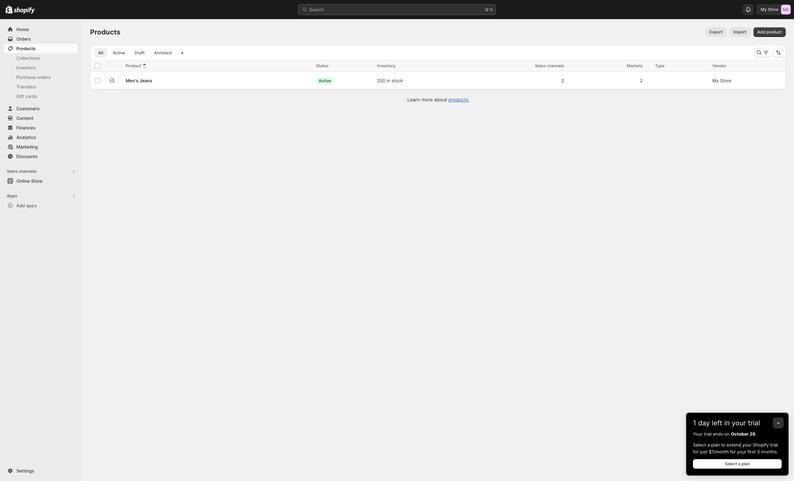 Task type: describe. For each thing, give the bounding box(es) containing it.
jeans
[[140, 78, 152, 83]]

type button
[[656, 63, 672, 69]]

1 vertical spatial your
[[743, 443, 752, 448]]

add apps button
[[4, 201, 78, 210]]

0 horizontal spatial my store
[[713, 78, 732, 83]]

day
[[699, 419, 711, 427]]

collections
[[16, 55, 40, 61]]

analytics link
[[4, 133, 78, 142]]

1 vertical spatial active
[[319, 78, 331, 83]]

⌘
[[485, 7, 489, 12]]

collections link
[[4, 53, 78, 63]]

a for select a plan
[[739, 462, 741, 467]]

marketing
[[16, 144, 38, 150]]

discounts link
[[4, 152, 78, 161]]

customers
[[16, 106, 40, 111]]

content
[[16, 116, 34, 121]]

archived link
[[150, 48, 176, 58]]

add for add product
[[758, 29, 766, 35]]

archived
[[154, 50, 172, 55]]

more
[[422, 97, 433, 103]]

channels inside button
[[19, 169, 37, 174]]

products link
[[449, 97, 469, 103]]

vendor button
[[713, 63, 734, 69]]

all
[[98, 50, 103, 55]]

your trial ends on october 28 .
[[694, 432, 757, 437]]

apps
[[26, 203, 37, 208]]

orders
[[37, 74, 51, 80]]

0 vertical spatial products
[[90, 28, 121, 36]]

export button
[[706, 27, 727, 37]]

ends
[[714, 432, 724, 437]]

28
[[750, 432, 756, 437]]

0 vertical spatial store
[[769, 7, 779, 12]]

extend
[[727, 443, 742, 448]]

learn
[[408, 97, 420, 103]]

in inside dropdown button
[[725, 419, 731, 427]]

finances link
[[4, 123, 78, 133]]

1 day left in your trial element
[[687, 431, 789, 476]]

import button
[[730, 27, 751, 37]]

2 for first 2 dropdown button from left
[[562, 78, 565, 83]]

product
[[767, 29, 783, 35]]

learn more about products
[[408, 97, 469, 103]]

content link
[[4, 113, 78, 123]]

2 for from the left
[[731, 449, 737, 455]]

men's jeans
[[126, 78, 152, 83]]

apps button
[[4, 191, 78, 201]]

export
[[710, 29, 723, 35]]

just
[[701, 449, 708, 455]]

1 horizontal spatial sales
[[535, 63, 546, 68]]

apps
[[7, 193, 17, 199]]

0 vertical spatial active
[[113, 50, 125, 55]]

men's
[[126, 78, 139, 83]]

my store image
[[782, 5, 791, 14]]

1
[[694, 419, 697, 427]]

men's jeans link
[[126, 77, 152, 84]]

.
[[756, 432, 757, 437]]

your
[[694, 432, 703, 437]]

first
[[748, 449, 757, 455]]

plan for select a plan to extend your shopify trial for just $1/month for your first 3 months.
[[712, 443, 721, 448]]

products link
[[4, 44, 78, 53]]

gift
[[16, 94, 24, 99]]

add product
[[758, 29, 783, 35]]

1 vertical spatial my
[[713, 78, 720, 83]]

select a plan
[[726, 462, 751, 467]]

$1/month
[[710, 449, 729, 455]]

orders link
[[4, 34, 78, 44]]

select a plan link
[[694, 460, 783, 469]]

transfers link
[[4, 82, 78, 92]]

0 horizontal spatial shopify image
[[5, 5, 13, 14]]

add apps
[[16, 203, 37, 208]]

sales channels inside button
[[7, 169, 37, 174]]

purchase orders link
[[4, 72, 78, 82]]

october
[[732, 432, 749, 437]]

sales channels button
[[4, 167, 78, 176]]

select a plan to extend your shopify trial for just $1/month for your first 3 months.
[[694, 443, 779, 455]]



Task type: locate. For each thing, give the bounding box(es) containing it.
add left apps
[[16, 203, 25, 208]]

0 horizontal spatial channels
[[19, 169, 37, 174]]

select for select a plan to extend your shopify trial for just $1/month for your first 3 months.
[[694, 443, 707, 448]]

1 horizontal spatial for
[[731, 449, 737, 455]]

your up october
[[732, 419, 747, 427]]

1 day left in your trial
[[694, 419, 761, 427]]

1 2 from the left
[[562, 78, 565, 83]]

1 vertical spatial channels
[[19, 169, 37, 174]]

0 vertical spatial sales
[[535, 63, 546, 68]]

sales inside button
[[7, 169, 18, 174]]

2 2 button from the left
[[637, 74, 652, 87]]

0 horizontal spatial add
[[16, 203, 25, 208]]

add left product
[[758, 29, 766, 35]]

1 day left in your trial button
[[687, 413, 789, 427]]

draft
[[135, 50, 145, 55]]

active down status
[[319, 78, 331, 83]]

plan for select a plan
[[742, 462, 751, 467]]

for down extend in the right of the page
[[731, 449, 737, 455]]

0 horizontal spatial 2 button
[[558, 74, 573, 87]]

a
[[708, 443, 711, 448], [739, 462, 741, 467]]

online store link
[[4, 176, 78, 186]]

shopify image
[[5, 5, 13, 14], [14, 7, 35, 14]]

tab list
[[93, 48, 177, 58]]

import
[[734, 29, 747, 35]]

0 vertical spatial sales channels
[[535, 63, 565, 68]]

2 2 from the left
[[640, 78, 643, 83]]

a down select a plan to extend your shopify trial for just $1/month for your first 3 months. on the bottom of the page
[[739, 462, 741, 467]]

2 vertical spatial your
[[738, 449, 747, 455]]

⌘ k
[[485, 7, 493, 12]]

plan inside select a plan to extend your shopify trial for just $1/month for your first 3 months.
[[712, 443, 721, 448]]

2 horizontal spatial trial
[[771, 443, 779, 448]]

1 horizontal spatial shopify image
[[14, 7, 35, 14]]

marketing link
[[4, 142, 78, 152]]

gift cards link
[[4, 92, 78, 101]]

0 horizontal spatial for
[[694, 449, 700, 455]]

1 vertical spatial sales
[[7, 169, 18, 174]]

trial inside dropdown button
[[749, 419, 761, 427]]

1 vertical spatial select
[[726, 462, 738, 467]]

in right left on the bottom right of the page
[[725, 419, 731, 427]]

add inside button
[[16, 203, 25, 208]]

inventory inside button
[[377, 63, 396, 68]]

2 for first 2 dropdown button from the right
[[640, 78, 643, 83]]

select
[[694, 443, 707, 448], [726, 462, 738, 467]]

select down select a plan to extend your shopify trial for just $1/month for your first 3 months. on the bottom of the page
[[726, 462, 738, 467]]

1 horizontal spatial a
[[739, 462, 741, 467]]

2 vertical spatial trial
[[771, 443, 779, 448]]

select for select a plan
[[726, 462, 738, 467]]

1 vertical spatial plan
[[742, 462, 751, 467]]

1 vertical spatial in
[[725, 419, 731, 427]]

finances
[[16, 125, 35, 131]]

customers link
[[4, 104, 78, 113]]

1 for from the left
[[694, 449, 700, 455]]

select inside select a plan to extend your shopify trial for just $1/month for your first 3 months.
[[694, 443, 707, 448]]

products up collections
[[16, 46, 36, 51]]

trial inside select a plan to extend your shopify trial for just $1/month for your first 3 months.
[[771, 443, 779, 448]]

200
[[377, 78, 386, 83]]

search
[[310, 7, 324, 12]]

200 in stock
[[377, 78, 403, 83]]

0 horizontal spatial products
[[16, 46, 36, 51]]

about
[[435, 97, 448, 103]]

0 horizontal spatial store
[[31, 178, 43, 184]]

1 2 button from the left
[[558, 74, 573, 87]]

0 horizontal spatial inventory
[[16, 65, 36, 70]]

in right 200
[[387, 78, 391, 83]]

3
[[758, 449, 761, 455]]

0 horizontal spatial in
[[387, 78, 391, 83]]

inventory button
[[377, 63, 403, 69]]

1 horizontal spatial my
[[762, 7, 768, 12]]

your up 'first'
[[743, 443, 752, 448]]

status
[[316, 63, 329, 68]]

orders
[[16, 36, 31, 42]]

cards
[[25, 94, 37, 99]]

0 horizontal spatial 2
[[562, 78, 565, 83]]

to
[[722, 443, 726, 448]]

markets
[[627, 63, 643, 68]]

0 horizontal spatial a
[[708, 443, 711, 448]]

add product link
[[754, 27, 787, 37]]

0 vertical spatial a
[[708, 443, 711, 448]]

0 horizontal spatial sales
[[7, 169, 18, 174]]

0 vertical spatial trial
[[749, 419, 761, 427]]

0 vertical spatial add
[[758, 29, 766, 35]]

discounts
[[16, 154, 38, 159]]

products
[[449, 97, 469, 103]]

a for select a plan to extend your shopify trial for just $1/month for your first 3 months.
[[708, 443, 711, 448]]

1 horizontal spatial plan
[[742, 462, 751, 467]]

1 vertical spatial a
[[739, 462, 741, 467]]

online store button
[[0, 176, 82, 186]]

inventory
[[377, 63, 396, 68], [16, 65, 36, 70]]

inventory up 200 in stock
[[377, 63, 396, 68]]

my
[[762, 7, 768, 12], [713, 78, 720, 83]]

my store left my store image
[[762, 7, 779, 12]]

active link
[[109, 48, 129, 58]]

trial right your
[[704, 432, 712, 437]]

type
[[656, 63, 665, 68]]

1 horizontal spatial products
[[90, 28, 121, 36]]

1 vertical spatial products
[[16, 46, 36, 51]]

your left 'first'
[[738, 449, 747, 455]]

sales
[[535, 63, 546, 68], [7, 169, 18, 174]]

in
[[387, 78, 391, 83], [725, 419, 731, 427]]

plan up $1/month
[[712, 443, 721, 448]]

all button
[[94, 48, 107, 58]]

your inside dropdown button
[[732, 419, 747, 427]]

vendor
[[713, 63, 727, 68]]

1 vertical spatial add
[[16, 203, 25, 208]]

active right all
[[113, 50, 125, 55]]

1 horizontal spatial 2 button
[[637, 74, 652, 87]]

channels
[[547, 63, 565, 68], [19, 169, 37, 174]]

analytics
[[16, 135, 36, 140]]

store down vendor "button"
[[721, 78, 732, 83]]

plan
[[712, 443, 721, 448], [742, 462, 751, 467]]

store
[[769, 7, 779, 12], [721, 78, 732, 83], [31, 178, 43, 184]]

inventory up purchase
[[16, 65, 36, 70]]

select up 'just'
[[694, 443, 707, 448]]

2 button
[[558, 74, 573, 87], [637, 74, 652, 87]]

0 horizontal spatial active
[[113, 50, 125, 55]]

store inside online store link
[[31, 178, 43, 184]]

draft link
[[131, 48, 149, 58]]

0 vertical spatial channels
[[547, 63, 565, 68]]

0 vertical spatial in
[[387, 78, 391, 83]]

for left 'just'
[[694, 449, 700, 455]]

2 vertical spatial store
[[31, 178, 43, 184]]

purchase
[[16, 74, 36, 80]]

on
[[725, 432, 730, 437]]

a up 'just'
[[708, 443, 711, 448]]

stock
[[392, 78, 403, 83]]

1 horizontal spatial sales channels
[[535, 63, 565, 68]]

0 vertical spatial my
[[762, 7, 768, 12]]

sales channels
[[535, 63, 565, 68], [7, 169, 37, 174]]

0 vertical spatial select
[[694, 443, 707, 448]]

2 horizontal spatial store
[[769, 7, 779, 12]]

1 horizontal spatial add
[[758, 29, 766, 35]]

online store
[[16, 178, 43, 184]]

1 horizontal spatial trial
[[749, 419, 761, 427]]

1 vertical spatial my store
[[713, 78, 732, 83]]

product
[[126, 63, 141, 68]]

active
[[113, 50, 125, 55], [319, 78, 331, 83]]

inventory link
[[4, 63, 78, 72]]

0 vertical spatial my store
[[762, 7, 779, 12]]

0 horizontal spatial select
[[694, 443, 707, 448]]

1 horizontal spatial inventory
[[377, 63, 396, 68]]

store down sales channels button on the top of the page
[[31, 178, 43, 184]]

transfers
[[16, 84, 36, 90]]

1 horizontal spatial select
[[726, 462, 738, 467]]

1 vertical spatial sales channels
[[7, 169, 37, 174]]

1 horizontal spatial active
[[319, 78, 331, 83]]

1 vertical spatial trial
[[704, 432, 712, 437]]

plan down 'first'
[[742, 462, 751, 467]]

tab list containing all
[[93, 48, 177, 58]]

my store
[[762, 7, 779, 12], [713, 78, 732, 83]]

my left my store image
[[762, 7, 768, 12]]

1 horizontal spatial my store
[[762, 7, 779, 12]]

trial up months.
[[771, 443, 779, 448]]

left
[[712, 419, 723, 427]]

trial
[[749, 419, 761, 427], [704, 432, 712, 437], [771, 443, 779, 448]]

store left my store image
[[769, 7, 779, 12]]

trial up 28
[[749, 419, 761, 427]]

my store down vendor "button"
[[713, 78, 732, 83]]

products up all
[[90, 28, 121, 36]]

my down vendor
[[713, 78, 720, 83]]

0 horizontal spatial my
[[713, 78, 720, 83]]

add for add apps
[[16, 203, 25, 208]]

1 horizontal spatial in
[[725, 419, 731, 427]]

product button
[[126, 63, 148, 69]]

0 horizontal spatial trial
[[704, 432, 712, 437]]

1 horizontal spatial channels
[[547, 63, 565, 68]]

0 horizontal spatial plan
[[712, 443, 721, 448]]

a inside select a plan to extend your shopify trial for just $1/month for your first 3 months.
[[708, 443, 711, 448]]

k
[[491, 7, 493, 12]]

home
[[16, 27, 29, 32]]

settings
[[16, 468, 34, 474]]

home link
[[4, 25, 78, 34]]

online
[[16, 178, 30, 184]]

your
[[732, 419, 747, 427], [743, 443, 752, 448], [738, 449, 747, 455]]

shopify
[[754, 443, 770, 448]]

1 horizontal spatial store
[[721, 78, 732, 83]]

purchase orders
[[16, 74, 51, 80]]

months.
[[762, 449, 779, 455]]

0 horizontal spatial sales channels
[[7, 169, 37, 174]]

1 vertical spatial store
[[721, 78, 732, 83]]

0 vertical spatial your
[[732, 419, 747, 427]]

settings link
[[4, 466, 78, 476]]

gift cards
[[16, 94, 37, 99]]

1 horizontal spatial 2
[[640, 78, 643, 83]]

0 vertical spatial plan
[[712, 443, 721, 448]]



Task type: vqa. For each thing, say whether or not it's contained in the screenshot.
the online on the left
yes



